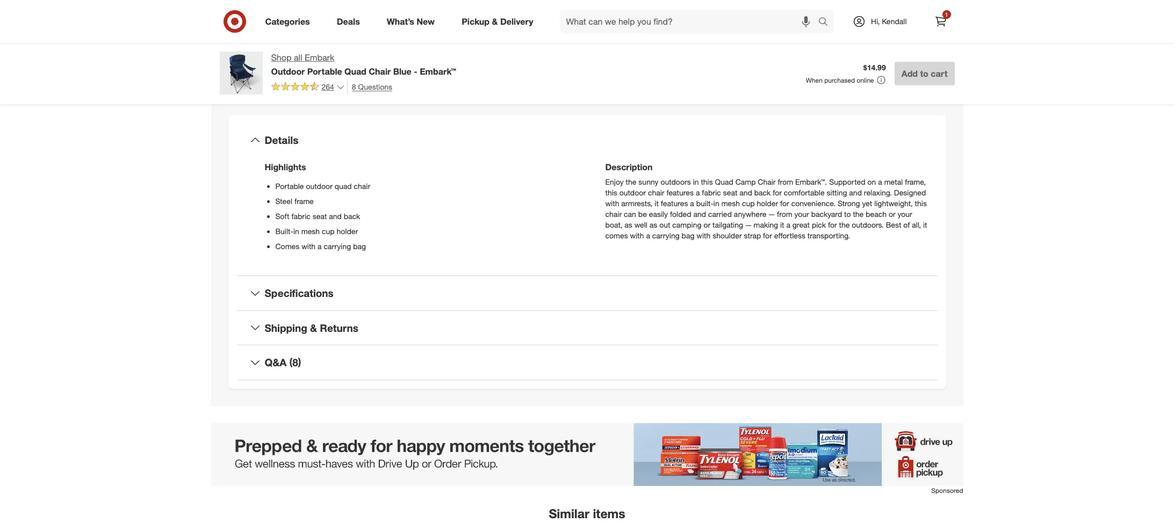 Task type: locate. For each thing, give the bounding box(es) containing it.
deals link
[[328, 10, 374, 33]]

& inside "dropdown button"
[[310, 322, 317, 334]]

0 vertical spatial in
[[693, 177, 699, 186]]

0 vertical spatial portable
[[307, 66, 342, 77]]

to right add
[[921, 68, 929, 79]]

carrying down out on the top right of page
[[653, 231, 680, 240]]

0 horizontal spatial the
[[626, 177, 637, 186]]

1 vertical spatial to
[[845, 210, 851, 219]]

fabric
[[702, 188, 721, 197], [292, 212, 311, 221]]

your up of
[[898, 210, 913, 219]]

be
[[639, 210, 647, 219]]

1 horizontal spatial outdoor
[[620, 188, 646, 197]]

1 vertical spatial sponsored
[[932, 487, 964, 495]]

and down built-
[[694, 210, 706, 219]]

0 horizontal spatial holder
[[337, 227, 358, 236]]

0 vertical spatial back
[[755, 188, 771, 197]]

0 horizontal spatial back
[[344, 212, 360, 221]]

bag inside the description enjoy the sunny outdoors in this quad camp chair from embark™. supported on a metal frame, this outdoor chair features a fabric seat and back for comfortable sitting and relaxing. designed with armrests, it features a built-in mesh cup holder for convenience. strong yet lightweight, this chair can be easily folded and carried anywhere — from your backyard to the beach or your boat, as well as out camping or tailgating — making it a great pick for the outdoors. best of all, it comes with a carrying bag with shoulder strap for effortless transporting.
[[682, 231, 695, 240]]

as down can
[[625, 220, 633, 229]]

0 vertical spatial —
[[769, 210, 775, 219]]

all
[[294, 52, 302, 63]]

1 vertical spatial or
[[704, 220, 711, 229]]

outdoor up armrests,
[[620, 188, 646, 197]]

chair up boat,
[[606, 210, 622, 219]]

back
[[755, 188, 771, 197], [344, 212, 360, 221]]

1 horizontal spatial to
[[921, 68, 929, 79]]

to inside the description enjoy the sunny outdoors in this quad camp chair from embark™. supported on a metal frame, this outdoor chair features a fabric seat and back for comfortable sitting and relaxing. designed with armrests, it features a built-in mesh cup holder for convenience. strong yet lightweight, this chair can be easily folded and carried anywhere — from your backyard to the beach or your boat, as well as out camping or tailgating — making it a great pick for the outdoors. best of all, it comes with a carrying bag with shoulder strap for effortless transporting.
[[845, 210, 851, 219]]

—
[[769, 210, 775, 219], [746, 220, 752, 229]]

chair right camp
[[758, 177, 776, 186]]

back inside the description enjoy the sunny outdoors in this quad camp chair from embark™. supported on a metal frame, this outdoor chair features a fabric seat and back for comfortable sitting and relaxing. designed with armrests, it features a built-in mesh cup holder for convenience. strong yet lightweight, this chair can be easily folded and carried anywhere — from your backyard to the beach or your boat, as well as out camping or tailgating — making it a great pick for the outdoors. best of all, it comes with a carrying bag with shoulder strap for effortless transporting.
[[755, 188, 771, 197]]

chair up questions
[[369, 66, 391, 77]]

chair
[[354, 182, 370, 191], [648, 188, 665, 197], [606, 210, 622, 219]]

shipping & returns button
[[237, 311, 938, 345]]

sponsored for the topmost advertisement region
[[923, 45, 955, 53]]

q&a
[[265, 357, 287, 369]]

holder up comes with a carrying bag
[[337, 227, 358, 236]]

as left out on the top right of page
[[650, 220, 658, 229]]

mesh inside the description enjoy the sunny outdoors in this quad camp chair from embark™. supported on a metal frame, this outdoor chair features a fabric seat and back for comfortable sitting and relaxing. designed with armrests, it features a built-in mesh cup holder for convenience. strong yet lightweight, this chair can be easily folded and carried anywhere — from your backyard to the beach or your boat, as well as out camping or tailgating — making it a great pick for the outdoors. best of all, it comes with a carrying bag with shoulder strap for effortless transporting.
[[722, 199, 740, 208]]

camp
[[736, 177, 756, 186]]

0 horizontal spatial your
[[795, 210, 810, 219]]

back down camp
[[755, 188, 771, 197]]

what's new link
[[378, 10, 448, 33]]

1 vertical spatial features
[[661, 199, 688, 208]]

1 vertical spatial —
[[746, 220, 752, 229]]

from up making
[[777, 210, 793, 219]]

1 vertical spatial cup
[[322, 227, 335, 236]]

q&a (8)
[[265, 357, 301, 369]]

— down anywhere
[[746, 220, 752, 229]]

cup up anywhere
[[742, 199, 755, 208]]

0 vertical spatial fabric
[[702, 188, 721, 197]]

1 horizontal spatial quad
[[715, 177, 734, 186]]

0 vertical spatial the
[[626, 177, 637, 186]]

1 horizontal spatial portable
[[307, 66, 342, 77]]

1 vertical spatial portable
[[276, 182, 304, 191]]

hi,
[[871, 17, 880, 26]]

1 horizontal spatial as
[[650, 220, 658, 229]]

chair right quad
[[354, 182, 370, 191]]

— up making
[[769, 210, 775, 219]]

quad
[[345, 66, 367, 77], [715, 177, 734, 186]]

effortless
[[775, 231, 806, 240]]

holder
[[757, 199, 779, 208], [337, 227, 358, 236]]

it right 'all,'
[[924, 220, 928, 229]]

mesh up carried
[[722, 199, 740, 208]]

portable inside shop all embark outdoor portable quad chair blue - embark™
[[307, 66, 342, 77]]

0 vertical spatial seat
[[723, 188, 738, 197]]

sitting
[[827, 188, 848, 197]]

features down outdoors
[[667, 188, 694, 197]]

strong
[[838, 199, 860, 208]]

1 vertical spatial the
[[853, 210, 864, 219]]

0 horizontal spatial as
[[625, 220, 633, 229]]

a right on
[[879, 177, 883, 186]]

1 horizontal spatial the
[[839, 220, 850, 229]]

What can we help you find? suggestions appear below search field
[[560, 10, 821, 33]]

0 horizontal spatial to
[[845, 210, 851, 219]]

frame
[[295, 197, 314, 206]]

0 horizontal spatial chair
[[369, 66, 391, 77]]

bag down the built-in mesh cup holder
[[353, 242, 366, 251]]

portable
[[307, 66, 342, 77], [276, 182, 304, 191]]

portable up steel frame
[[276, 182, 304, 191]]

0 horizontal spatial quad
[[345, 66, 367, 77]]

0 vertical spatial cup
[[742, 199, 755, 208]]

image of outdoor portable quad chair blue - embark™ image
[[220, 52, 263, 95]]

cup up comes with a carrying bag
[[322, 227, 335, 236]]

for down making
[[763, 231, 772, 240]]

1 horizontal spatial your
[[898, 210, 913, 219]]

1 vertical spatial fabric
[[292, 212, 311, 221]]

0 vertical spatial sponsored
[[923, 45, 955, 53]]

out
[[660, 220, 671, 229]]

quad up 8
[[345, 66, 367, 77]]

holder up anywhere
[[757, 199, 779, 208]]

the down yet at the top right of the page
[[853, 210, 864, 219]]

advertisement region
[[600, 3, 955, 44], [211, 424, 964, 487]]

can
[[624, 210, 636, 219]]

1 horizontal spatial cup
[[742, 199, 755, 208]]

1 vertical spatial from
[[777, 210, 793, 219]]

portable outdoor quad chair
[[276, 182, 370, 191]]

1 horizontal spatial back
[[755, 188, 771, 197]]

outdoor inside the description enjoy the sunny outdoors in this quad camp chair from embark™. supported on a metal frame, this outdoor chair features a fabric seat and back for comfortable sitting and relaxing. designed with armrests, it features a built-in mesh cup holder for convenience. strong yet lightweight, this chair can be easily folded and carried anywhere — from your backyard to the beach or your boat, as well as out camping or tailgating — making it a great pick for the outdoors. best of all, it comes with a carrying bag with shoulder strap for effortless transporting.
[[620, 188, 646, 197]]

1 horizontal spatial or
[[889, 210, 896, 219]]

in up comes at the top left of page
[[293, 227, 299, 236]]

0 horizontal spatial outdoor
[[306, 182, 333, 191]]

1 vertical spatial quad
[[715, 177, 734, 186]]

1 horizontal spatial fabric
[[702, 188, 721, 197]]

1 horizontal spatial mesh
[[722, 199, 740, 208]]

the down "description"
[[626, 177, 637, 186]]

mesh down soft fabric seat and back
[[301, 227, 320, 236]]

it up easily
[[655, 199, 659, 208]]

it up the effortless
[[781, 220, 785, 229]]

0 horizontal spatial &
[[310, 322, 317, 334]]

or down carried
[[704, 220, 711, 229]]

0 vertical spatial or
[[889, 210, 896, 219]]

to down "strong"
[[845, 210, 851, 219]]

pickup & delivery
[[462, 16, 534, 27]]

0 vertical spatial chair
[[369, 66, 391, 77]]

1 vertical spatial in
[[714, 199, 720, 208]]

1 horizontal spatial &
[[492, 16, 498, 27]]

quad left camp
[[715, 177, 734, 186]]

1 vertical spatial back
[[344, 212, 360, 221]]

(8)
[[290, 357, 301, 369]]

seat
[[723, 188, 738, 197], [313, 212, 327, 221]]

1 horizontal spatial holder
[[757, 199, 779, 208]]

questions
[[358, 82, 392, 91]]

best
[[886, 220, 902, 229]]

in
[[693, 177, 699, 186], [714, 199, 720, 208], [293, 227, 299, 236]]

to
[[921, 68, 929, 79], [845, 210, 851, 219]]

outdoor portable quad chair - embark™, 5 of 6 image
[[220, 0, 393, 65]]

features up folded
[[661, 199, 688, 208]]

1
[[946, 11, 948, 18]]

comes
[[276, 242, 300, 251]]

embark
[[305, 52, 335, 63]]

0 horizontal spatial bag
[[353, 242, 366, 251]]

with down well
[[630, 231, 644, 240]]

0 vertical spatial &
[[492, 16, 498, 27]]

the up transporting.
[[839, 220, 850, 229]]

264 link
[[271, 81, 345, 94]]

& left returns
[[310, 322, 317, 334]]

1 vertical spatial &
[[310, 322, 317, 334]]

0 horizontal spatial portable
[[276, 182, 304, 191]]

1 vertical spatial chair
[[758, 177, 776, 186]]

carrying down the built-in mesh cup holder
[[324, 242, 351, 251]]

chair down sunny
[[648, 188, 665, 197]]

for left comfortable at the right of the page
[[773, 188, 782, 197]]

0 horizontal spatial fabric
[[292, 212, 311, 221]]

in up carried
[[714, 199, 720, 208]]

outdoor up frame
[[306, 182, 333, 191]]

1 horizontal spatial seat
[[723, 188, 738, 197]]

mesh
[[722, 199, 740, 208], [301, 227, 320, 236]]

quad inside the description enjoy the sunny outdoors in this quad camp chair from embark™. supported on a metal frame, this outdoor chair features a fabric seat and back for comfortable sitting and relaxing. designed with armrests, it features a built-in mesh cup holder for convenience. strong yet lightweight, this chair can be easily folded and carried anywhere — from your backyard to the beach or your boat, as well as out camping or tailgating — making it a great pick for the outdoors. best of all, it comes with a carrying bag with shoulder strap for effortless transporting.
[[715, 177, 734, 186]]

from up comfortable at the right of the page
[[778, 177, 794, 186]]

transporting.
[[808, 231, 851, 240]]

for up transporting.
[[828, 220, 837, 229]]

when purchased online
[[806, 76, 875, 84]]

0 vertical spatial from
[[778, 177, 794, 186]]

0 vertical spatial holder
[[757, 199, 779, 208]]

0 horizontal spatial seat
[[313, 212, 327, 221]]

purchased
[[825, 76, 855, 84]]

fabric down frame
[[292, 212, 311, 221]]

from
[[778, 177, 794, 186], [777, 210, 793, 219]]

for
[[773, 188, 782, 197], [781, 199, 790, 208], [828, 220, 837, 229], [763, 231, 772, 240]]

or down the lightweight,
[[889, 210, 896, 219]]

boat,
[[606, 220, 623, 229]]

in right outdoors
[[693, 177, 699, 186]]

outdoor
[[306, 182, 333, 191], [620, 188, 646, 197]]

0 horizontal spatial mesh
[[301, 227, 320, 236]]

8 questions link
[[347, 81, 392, 93]]

2 as from the left
[[650, 220, 658, 229]]

& right pickup
[[492, 16, 498, 27]]

1 horizontal spatial carrying
[[653, 231, 680, 240]]

1 horizontal spatial —
[[769, 210, 775, 219]]

1 horizontal spatial it
[[781, 220, 785, 229]]

0 vertical spatial quad
[[345, 66, 367, 77]]

pickup & delivery link
[[453, 10, 547, 33]]

1 vertical spatial holder
[[337, 227, 358, 236]]

outdoors.
[[852, 220, 884, 229]]

1 horizontal spatial bag
[[682, 231, 695, 240]]

0 vertical spatial to
[[921, 68, 929, 79]]

seat down camp
[[723, 188, 738, 197]]

1 vertical spatial bag
[[353, 242, 366, 251]]

0 vertical spatial bag
[[682, 231, 695, 240]]

2 horizontal spatial the
[[853, 210, 864, 219]]

2 your from the left
[[898, 210, 913, 219]]

features
[[667, 188, 694, 197], [661, 199, 688, 208]]

fabric up built-
[[702, 188, 721, 197]]

0 vertical spatial carrying
[[653, 231, 680, 240]]

2 vertical spatial the
[[839, 220, 850, 229]]

built-
[[276, 227, 294, 236]]

back down quad
[[344, 212, 360, 221]]

items
[[593, 507, 626, 522]]

designed
[[894, 188, 927, 197]]

with up boat,
[[606, 199, 620, 208]]

embark™.
[[796, 177, 828, 186]]

0 horizontal spatial in
[[293, 227, 299, 236]]

as
[[625, 220, 633, 229], [650, 220, 658, 229]]

1 vertical spatial seat
[[313, 212, 327, 221]]

outdoors
[[661, 177, 691, 186]]

bag down camping
[[682, 231, 695, 240]]

your up the great
[[795, 210, 810, 219]]

sponsored
[[923, 45, 955, 53], [932, 487, 964, 495]]

sponsored inside similar items region
[[932, 487, 964, 495]]

portable down embark
[[307, 66, 342, 77]]

it
[[655, 199, 659, 208], [781, 220, 785, 229], [924, 220, 928, 229]]

1 vertical spatial carrying
[[324, 242, 351, 251]]

1 horizontal spatial chair
[[758, 177, 776, 186]]

this down enjoy
[[606, 188, 618, 197]]

0 vertical spatial mesh
[[722, 199, 740, 208]]

and up "strong"
[[850, 188, 862, 197]]

seat up the built-in mesh cup holder
[[313, 212, 327, 221]]

comes
[[606, 231, 628, 240]]

8 questions
[[352, 82, 392, 91]]



Task type: describe. For each thing, give the bounding box(es) containing it.
a left built-
[[690, 199, 694, 208]]

quad inside shop all embark outdoor portable quad chair blue - embark™
[[345, 66, 367, 77]]

to inside button
[[921, 68, 929, 79]]

with down camping
[[697, 231, 711, 240]]

built-
[[697, 199, 714, 208]]

this left item
[[581, 90, 603, 105]]

metal
[[885, 177, 903, 186]]

a up built-
[[696, 188, 700, 197]]

0 horizontal spatial —
[[746, 220, 752, 229]]

0 horizontal spatial it
[[655, 199, 659, 208]]

1 your from the left
[[795, 210, 810, 219]]

shipping
[[265, 322, 307, 334]]

2 horizontal spatial chair
[[648, 188, 665, 197]]

making
[[754, 220, 779, 229]]

8
[[352, 82, 356, 91]]

details
[[265, 134, 299, 146]]

new
[[417, 16, 435, 27]]

similar items region
[[211, 424, 964, 531]]

strap
[[744, 231, 761, 240]]

search button
[[814, 10, 840, 35]]

item
[[606, 90, 632, 105]]

description enjoy the sunny outdoors in this quad camp chair from embark™. supported on a metal frame, this outdoor chair features a fabric seat and back for comfortable sitting and relaxing. designed with armrests, it features a built-in mesh cup holder for convenience. strong yet lightweight, this chair can be easily folded and carried anywhere — from your backyard to the beach or your boat, as well as out camping or tailgating — making it a great pick for the outdoors. best of all, it comes with a carrying bag with shoulder strap for effortless transporting.
[[606, 162, 928, 240]]

soft
[[276, 212, 290, 221]]

0 vertical spatial advertisement region
[[600, 3, 955, 44]]

frame,
[[905, 177, 926, 186]]

easily
[[649, 210, 668, 219]]

2 vertical spatial in
[[293, 227, 299, 236]]

this down designed
[[915, 199, 927, 208]]

all,
[[912, 220, 921, 229]]

& for pickup
[[492, 16, 498, 27]]

0 horizontal spatial carrying
[[324, 242, 351, 251]]

what's new
[[387, 16, 435, 27]]

0 horizontal spatial or
[[704, 220, 711, 229]]

beach
[[866, 210, 887, 219]]

1 horizontal spatial in
[[693, 177, 699, 186]]

similar items
[[549, 507, 626, 522]]

cart
[[931, 68, 948, 79]]

with down the built-in mesh cup holder
[[302, 242, 316, 251]]

fabric inside the description enjoy the sunny outdoors in this quad camp chair from embark™. supported on a metal frame, this outdoor chair features a fabric seat and back for comfortable sitting and relaxing. designed with armrests, it features a built-in mesh cup holder for convenience. strong yet lightweight, this chair can be easily folded and carried anywhere — from your backyard to the beach or your boat, as well as out camping or tailgating — making it a great pick for the outdoors. best of all, it comes with a carrying bag with shoulder strap for effortless transporting.
[[702, 188, 721, 197]]

great
[[793, 220, 810, 229]]

264
[[322, 82, 334, 92]]

of
[[904, 220, 910, 229]]

highlights
[[265, 162, 306, 172]]

holder inside the description enjoy the sunny outdoors in this quad camp chair from embark™. supported on a metal frame, this outdoor chair features a fabric seat and back for comfortable sitting and relaxing. designed with armrests, it features a built-in mesh cup holder for convenience. strong yet lightweight, this chair can be easily folded and carried anywhere — from your backyard to the beach or your boat, as well as out camping or tailgating — making it a great pick for the outdoors. best of all, it comes with a carrying bag with shoulder strap for effortless transporting.
[[757, 199, 779, 208]]

outdoor
[[271, 66, 305, 77]]

about this item
[[543, 90, 632, 105]]

1 horizontal spatial chair
[[606, 210, 622, 219]]

comes with a carrying bag
[[276, 242, 366, 251]]

steel
[[276, 197, 293, 206]]

well
[[635, 220, 648, 229]]

tailgating
[[713, 220, 744, 229]]

carried
[[709, 210, 732, 219]]

pick
[[812, 220, 826, 229]]

similar
[[549, 507, 590, 522]]

seat inside the description enjoy the sunny outdoors in this quad camp chair from embark™. supported on a metal frame, this outdoor chair features a fabric seat and back for comfortable sitting and relaxing. designed with armrests, it features a built-in mesh cup holder for convenience. strong yet lightweight, this chair can be easily folded and carried anywhere — from your backyard to the beach or your boat, as well as out camping or tailgating — making it a great pick for the outdoors. best of all, it comes with a carrying bag with shoulder strap for effortless transporting.
[[723, 188, 738, 197]]

chair inside shop all embark outdoor portable quad chair blue - embark™
[[369, 66, 391, 77]]

2 horizontal spatial it
[[924, 220, 928, 229]]

hi, kendall
[[871, 17, 907, 26]]

sponsored for bottommost advertisement region
[[932, 487, 964, 495]]

0 vertical spatial features
[[667, 188, 694, 197]]

camping
[[673, 220, 702, 229]]

shipping & returns
[[265, 322, 359, 334]]

backyard
[[812, 210, 843, 219]]

sunny
[[639, 177, 659, 186]]

this up built-
[[701, 177, 713, 186]]

a up the effortless
[[787, 220, 791, 229]]

details button
[[237, 123, 938, 157]]

embark™
[[420, 66, 456, 77]]

cup inside the description enjoy the sunny outdoors in this quad camp chair from embark™. supported on a metal frame, this outdoor chair features a fabric seat and back for comfortable sitting and relaxing. designed with armrests, it features a built-in mesh cup holder for convenience. strong yet lightweight, this chair can be easily folded and carried anywhere — from your backyard to the beach or your boat, as well as out camping or tailgating — making it a great pick for the outdoors. best of all, it comes with a carrying bag with shoulder strap for effortless transporting.
[[742, 199, 755, 208]]

returns
[[320, 322, 359, 334]]

what's
[[387, 16, 414, 27]]

specifications button
[[237, 276, 938, 311]]

0 horizontal spatial chair
[[354, 182, 370, 191]]

1 as from the left
[[625, 220, 633, 229]]

& for shipping
[[310, 322, 317, 334]]

add to cart button
[[895, 62, 955, 85]]

1 vertical spatial mesh
[[301, 227, 320, 236]]

lightweight,
[[875, 199, 913, 208]]

description
[[606, 162, 653, 172]]

shop
[[271, 52, 292, 63]]

when
[[806, 76, 823, 84]]

soft fabric seat and back
[[276, 212, 360, 221]]

enjoy
[[606, 177, 624, 186]]

online
[[857, 76, 875, 84]]

for down comfortable at the right of the page
[[781, 199, 790, 208]]

built-in mesh cup holder
[[276, 227, 358, 236]]

chair inside the description enjoy the sunny outdoors in this quad camp chair from embark™. supported on a metal frame, this outdoor chair features a fabric seat and back for comfortable sitting and relaxing. designed with armrests, it features a built-in mesh cup holder for convenience. strong yet lightweight, this chair can be easily folded and carried anywhere — from your backyard to the beach or your boat, as well as out camping or tailgating — making it a great pick for the outdoors. best of all, it comes with a carrying bag with shoulder strap for effortless transporting.
[[758, 177, 776, 186]]

carrying inside the description enjoy the sunny outdoors in this quad camp chair from embark™. supported on a metal frame, this outdoor chair features a fabric seat and back for comfortable sitting and relaxing. designed with armrests, it features a built-in mesh cup holder for convenience. strong yet lightweight, this chair can be easily folded and carried anywhere — from your backyard to the beach or your boat, as well as out camping or tailgating — making it a great pick for the outdoors. best of all, it comes with a carrying bag with shoulder strap for effortless transporting.
[[653, 231, 680, 240]]

and up the built-in mesh cup holder
[[329, 212, 342, 221]]

blue
[[393, 66, 412, 77]]

comfortable
[[784, 188, 825, 197]]

kendall
[[882, 17, 907, 26]]

add
[[902, 68, 918, 79]]

convenience.
[[792, 199, 836, 208]]

2 horizontal spatial in
[[714, 199, 720, 208]]

yet
[[863, 199, 873, 208]]

1 vertical spatial advertisement region
[[211, 424, 964, 487]]

shop all embark outdoor portable quad chair blue - embark™
[[271, 52, 456, 77]]

0 horizontal spatial cup
[[322, 227, 335, 236]]

a down the built-in mesh cup holder
[[318, 242, 322, 251]]

a down well
[[646, 231, 650, 240]]

anywhere
[[734, 210, 767, 219]]

on
[[868, 177, 876, 186]]

steel frame
[[276, 197, 314, 206]]

pickup
[[462, 16, 490, 27]]

and down camp
[[740, 188, 753, 197]]

1 link
[[929, 10, 953, 33]]

image gallery element
[[220, 0, 574, 68]]

$14.99
[[864, 63, 886, 72]]

q&a (8) button
[[237, 346, 938, 380]]

categories
[[265, 16, 310, 27]]

relaxing.
[[864, 188, 892, 197]]

folded
[[670, 210, 692, 219]]

specifications
[[265, 287, 334, 299]]

quad
[[335, 182, 352, 191]]



Task type: vqa. For each thing, say whether or not it's contained in the screenshot.
Score incredible Black Friday Deals now Save on top gifts & find new deals each week. Start saving
no



